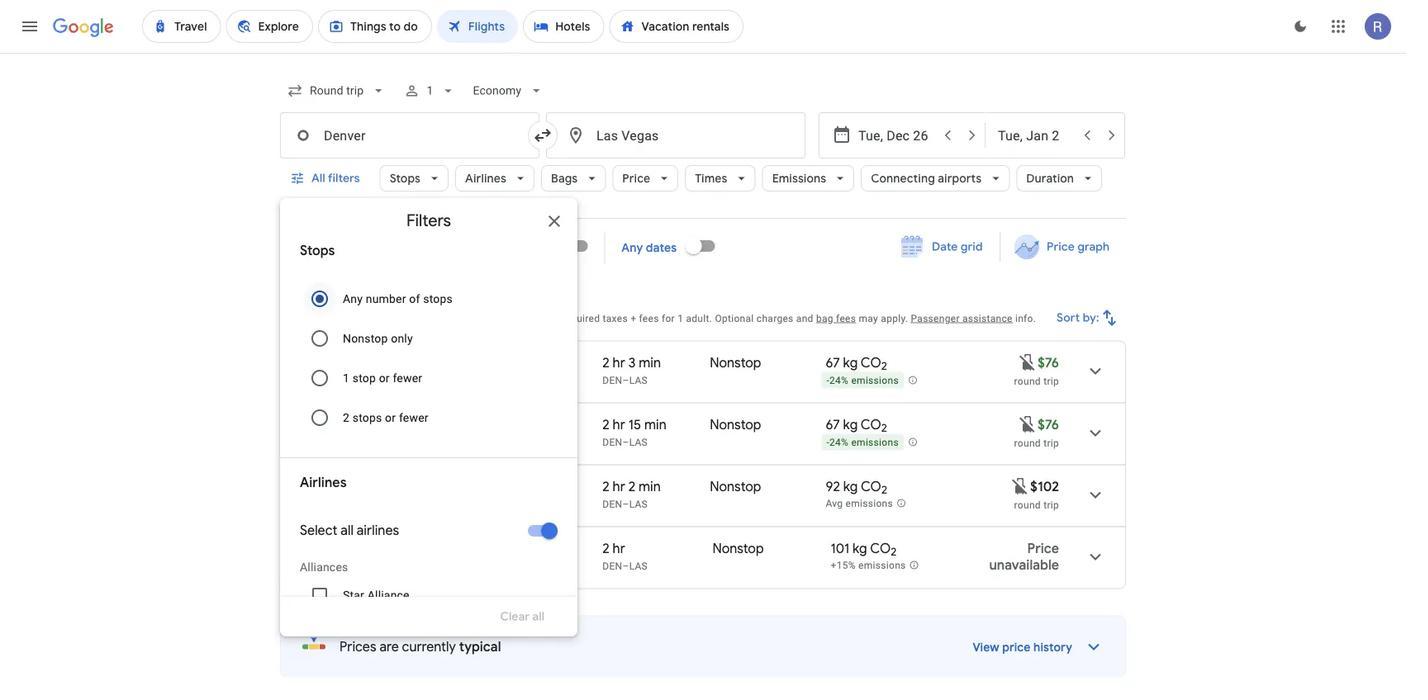 Task type: vqa. For each thing, say whether or not it's contained in the screenshot.
"min" within the 10 Hr 35 Min Sea – Hnl
no



Task type: locate. For each thing, give the bounding box(es) containing it.
0 vertical spatial any
[[622, 241, 643, 256]]

1 - from the top
[[827, 375, 830, 387]]

any left dates
[[622, 241, 643, 256]]

67 up 92 at the bottom right of page
[[826, 416, 840, 433]]

den down total duration 2 hr. element
[[603, 561, 623, 572]]

den down the total duration 2 hr 3 min. element
[[603, 375, 623, 386]]

trip down 76 us dollars text field
[[1044, 437, 1059, 449]]

1 vertical spatial airlines
[[300, 475, 347, 492]]

fees
[[639, 313, 659, 324], [836, 313, 856, 324]]

frontier
[[357, 375, 393, 386]]

round for 2 hr 2 min
[[1014, 499, 1041, 511]]

kg right 92 at the bottom right of page
[[843, 478, 858, 495]]

0 vertical spatial prices
[[494, 313, 523, 324]]

swap origin and destination. image
[[533, 126, 553, 145]]

trip down 102 us dollars text box
[[1044, 499, 1059, 511]]

main menu image
[[20, 17, 40, 36]]

this price for this flight doesn't include overhead bin access. if you need a carry-on bag, use the bags filter to update prices. image down this price for this flight doesn't include overhead bin access. if you need a carry-on bag, use the bags filter to update prices. image
[[1011, 477, 1030, 496]]

den
[[603, 375, 623, 386], [603, 437, 623, 448], [603, 499, 623, 510], [603, 561, 623, 572]]

2 round trip from the top
[[1014, 437, 1059, 449]]

1 vertical spatial stops
[[300, 242, 335, 259]]

67 kg co 2 up 92 kg co 2
[[826, 416, 887, 436]]

3 den from the top
[[603, 499, 623, 510]]

67 down 'bag fees' button in the top right of the page
[[826, 354, 840, 371]]

– inside 2 hr 2 min den – las
[[623, 499, 629, 510]]

may
[[859, 313, 878, 324]]

kg down 'bag fees' button in the top right of the page
[[843, 354, 858, 371]]

15
[[628, 416, 641, 433]]

hr inside 2 hr 15 min den – las
[[613, 416, 625, 433]]

round
[[1014, 376, 1041, 387], [1014, 437, 1041, 449], [1014, 499, 1041, 511]]

price inside popup button
[[622, 171, 650, 186]]

airlines up select
[[300, 475, 347, 492]]

las down total duration 2 hr. element
[[629, 561, 648, 572]]

for
[[662, 313, 675, 324]]

las inside 2 hr 2 min den – las
[[629, 499, 648, 510]]

den down total duration 2 hr 2 min. element
[[603, 499, 623, 510]]

this price for this flight doesn't include overhead bin access. if you need a carry-on bag, use the bags filter to update prices. image
[[1018, 353, 1038, 372], [1011, 477, 1030, 496]]

nonstop flight. element for 2 hr 2 min
[[710, 478, 761, 498]]

stops option group
[[300, 279, 558, 438]]

trip for 2 hr 2 min
[[1044, 499, 1059, 511]]

las inside the 2 hr den – las
[[629, 561, 648, 572]]

0 vertical spatial round
[[1014, 376, 1041, 387]]

1 -24% emissions from the top
[[827, 375, 899, 387]]

connecting
[[871, 171, 935, 186]]

by:
[[1083, 311, 1100, 326]]

1 vertical spatial 67
[[826, 416, 840, 433]]

total duration 2 hr 2 min. element
[[603, 478, 710, 498]]

None field
[[280, 76, 394, 106], [466, 76, 551, 106], [280, 76, 394, 106], [466, 76, 551, 106]]

co for 2 hr 15 min
[[861, 416, 881, 433]]

this price for this flight doesn't include overhead bin access. if you need a carry-on bag, use the bags filter to update prices. image for $102
[[1011, 477, 1030, 496]]

2 hr from the top
[[613, 416, 625, 433]]

1 horizontal spatial stops
[[423, 292, 453, 306]]

1 vertical spatial 67 kg co 2
[[826, 416, 887, 436]]

round trip down $102
[[1014, 499, 1059, 511]]

-24% emissions down may
[[827, 375, 899, 387]]

1 round from the top
[[1014, 376, 1041, 387]]

price left flight details. leaves denver international airport at 10:45 am on tuesday, december 26 and arrives at harry reid international airport at 11:45 am on tuesday, december 26. image
[[1027, 540, 1059, 557]]

1 horizontal spatial any
[[622, 241, 643, 256]]

Departure time: 10:45 AM. text field
[[357, 540, 413, 557]]

flight details. leaves denver international airport at 7:58 pm on tuesday, december 26 and arrives at harry reid international airport at 9:01 pm on tuesday, december 26. image
[[1076, 352, 1115, 391]]

2 horizontal spatial 1
[[678, 313, 683, 324]]

0 vertical spatial this price for this flight doesn't include overhead bin access. if you need a carry-on bag, use the bags filter to update prices. image
[[1018, 353, 1038, 372]]

1 fees from the left
[[639, 313, 659, 324]]

kg for 2 hr
[[853, 540, 867, 557]]

co up 92 kg co 2
[[861, 416, 881, 433]]

101
[[831, 540, 850, 557]]

view
[[973, 641, 1000, 656]]

1 vertical spatial min
[[644, 416, 667, 433]]

alliance
[[367, 589, 410, 602]]

1 inside best departing flights main content
[[678, 313, 683, 324]]

0 vertical spatial -
[[827, 375, 830, 387]]

2 67 kg co 2 from the top
[[826, 416, 887, 436]]

$76 left flight details. leaves denver international airport at 10:14 pm on tuesday, december 26 and arrives at harry reid international airport at 11:29 pm on tuesday, december 26. image
[[1038, 416, 1059, 433]]

- up 92 at the bottom right of page
[[827, 437, 830, 449]]

1 den from the top
[[603, 375, 623, 386]]

1 vertical spatial any
[[343, 292, 363, 306]]

1 trip from the top
[[1044, 376, 1059, 387]]

hr for 2
[[613, 478, 625, 495]]

2 vertical spatial min
[[639, 478, 661, 495]]

1 vertical spatial or
[[385, 411, 396, 425]]

0 vertical spatial stops
[[390, 171, 421, 186]]

2 round from the top
[[1014, 437, 1041, 449]]

adult.
[[686, 313, 712, 324]]

– for 2 hr 15 min
[[623, 437, 629, 448]]

stops down frontier
[[353, 411, 382, 425]]

min down 2 hr 15 min den – las
[[639, 478, 661, 495]]

0 vertical spatial $76
[[1038, 354, 1059, 371]]

24% up 92 at the bottom right of page
[[830, 437, 849, 449]]

kg
[[843, 354, 858, 371], [843, 416, 858, 433], [843, 478, 858, 495], [853, 540, 867, 557]]

departing
[[318, 288, 394, 309]]

0 vertical spatial or
[[379, 371, 390, 385]]

2 - from the top
[[827, 437, 830, 449]]

hr left 3
[[613, 354, 625, 371]]

airlines inside popup button
[[465, 171, 507, 186]]

-24% emissions for 2 hr 15 min
[[827, 437, 899, 449]]

hr inside the 2 hr den – las
[[613, 540, 625, 557]]

3 hr from the top
[[613, 478, 625, 495]]

round down this price for this flight doesn't include overhead bin access. if you need a carry-on bag, use the bags filter to update prices. image
[[1014, 437, 1041, 449]]

none search field containing filters
[[280, 71, 1126, 701]]

prices left include
[[494, 313, 523, 324]]

0 vertical spatial price
[[362, 313, 385, 324]]

den inside 2 hr 15 min den – las
[[603, 437, 623, 448]]

- for 2 hr 15 min
[[827, 437, 830, 449]]

1 vertical spatial $76
[[1038, 416, 1059, 433]]

3 trip from the top
[[1044, 499, 1059, 511]]

2 vertical spatial price
[[1027, 540, 1059, 557]]

1 24% from the top
[[830, 375, 849, 387]]

3 round trip from the top
[[1014, 499, 1059, 511]]

1 horizontal spatial fees
[[836, 313, 856, 324]]

airlines
[[465, 171, 507, 186], [300, 475, 347, 492]]

– inside the 2 hr den – las
[[623, 561, 629, 572]]

$76 left flight details. leaves denver international airport at 7:58 pm on tuesday, december 26 and arrives at harry reid international airport at 9:01 pm on tuesday, december 26. 'image' at the bottom of page
[[1038, 354, 1059, 371]]

0 vertical spatial 67
[[826, 354, 840, 371]]

min
[[639, 354, 661, 371], [644, 416, 667, 433], [639, 478, 661, 495]]

trip down $76 text field on the bottom of page
[[1044, 376, 1059, 387]]

1 for 1
[[427, 84, 433, 97]]

0 vertical spatial min
[[639, 354, 661, 371]]

den inside 2 hr 2 min den – las
[[603, 499, 623, 510]]

0 vertical spatial 67 kg co 2
[[826, 354, 887, 374]]

all
[[341, 523, 354, 540]]

min right 15 at left bottom
[[644, 416, 667, 433]]

las down 15 at left bottom
[[629, 437, 648, 448]]

– down total duration 2 hr 2 min. element
[[623, 499, 629, 510]]

1 vertical spatial fewer
[[399, 411, 429, 425]]

filters
[[407, 210, 451, 231]]

1 horizontal spatial price
[[1002, 641, 1031, 656]]

round trip down $76 text field on the bottom of page
[[1014, 376, 1059, 387]]

None text field
[[280, 112, 540, 159], [546, 112, 806, 159], [280, 112, 540, 159], [546, 112, 806, 159]]

+
[[631, 313, 636, 324]]

1 vertical spatial -
[[827, 437, 830, 449]]

67 kg co 2
[[826, 354, 887, 374], [826, 416, 887, 436]]

1 vertical spatial 24%
[[830, 437, 849, 449]]

prices left 'are'
[[340, 639, 376, 656]]

nonstop flight. element for 2 hr 3 min
[[710, 354, 761, 374]]

flight details. leaves denver international airport at 11:47 am on tuesday, december 26 and arrives at harry reid international airport at 12:49 pm on tuesday, december 26. image
[[1076, 475, 1115, 515]]

hr inside 2 hr 2 min den – las
[[613, 478, 625, 495]]

las inside 2 hr 3 min den – las
[[629, 375, 648, 386]]

1 las from the top
[[629, 375, 648, 386]]

price for price
[[622, 171, 650, 186]]

0 horizontal spatial fees
[[639, 313, 659, 324]]

None search field
[[280, 71, 1126, 701]]

1 horizontal spatial 1
[[427, 84, 433, 97]]

2 den from the top
[[603, 437, 623, 448]]

0 horizontal spatial 1
[[343, 371, 350, 385]]

las down 3
[[629, 375, 648, 386]]

stop
[[353, 371, 376, 385]]

price inside button
[[1047, 240, 1075, 254]]

co
[[861, 354, 881, 371], [861, 416, 881, 433], [861, 478, 881, 495], [870, 540, 891, 557]]

kg for 2 hr 2 min
[[843, 478, 858, 495]]

0 horizontal spatial and
[[388, 313, 405, 324]]

nonstop flight. element for 2 hr
[[713, 540, 764, 560]]

1 inside stops option group
[[343, 371, 350, 385]]

1 horizontal spatial and
[[796, 313, 814, 324]]

round down $102
[[1014, 499, 1041, 511]]

0 vertical spatial airlines
[[465, 171, 507, 186]]

- down bag
[[827, 375, 830, 387]]

1 hr from the top
[[613, 354, 625, 371]]

hr down 2 hr 2 min den – las
[[613, 540, 625, 557]]

0 vertical spatial 24%
[[830, 375, 849, 387]]

1 horizontal spatial stops
[[390, 171, 421, 186]]

hr inside 2 hr 3 min den – las
[[613, 354, 625, 371]]

date
[[932, 240, 958, 254]]

67 kg co 2 down may
[[826, 354, 887, 374]]

0 vertical spatial price
[[622, 171, 650, 186]]

co for 2 hr 3 min
[[861, 354, 881, 371]]

2 vertical spatial 1
[[343, 371, 350, 385]]

11:29 pm
[[424, 416, 475, 433]]

price right view
[[1002, 641, 1031, 656]]

0 vertical spatial 1
[[427, 84, 433, 97]]

las for 3
[[629, 375, 648, 386]]

92
[[826, 478, 840, 495]]

nonstop inside stops option group
[[343, 332, 388, 345]]

Departure text field
[[858, 113, 934, 158]]

las inside 2 hr 15 min den – las
[[629, 437, 648, 448]]

leaves denver international airport at 10:14 pm on tuesday, december 26 and arrives at harry reid international airport at 11:29 pm on tuesday, december 26. element
[[357, 416, 475, 433]]

round for 2 hr 15 min
[[1014, 437, 1041, 449]]

all filters button
[[280, 159, 373, 198]]

co up +15% emissions at the bottom of the page
[[870, 540, 891, 557]]

0 vertical spatial stops
[[423, 292, 453, 306]]

–
[[623, 375, 629, 386], [413, 416, 421, 433], [623, 437, 629, 448], [623, 499, 629, 510], [623, 561, 629, 572]]

times
[[695, 171, 728, 186]]

any up the on
[[343, 292, 363, 306]]

charges
[[757, 313, 794, 324]]

any dates
[[622, 241, 677, 256]]

are
[[380, 639, 399, 656]]

kg inside 101 kg co 2
[[853, 540, 867, 557]]

4 las from the top
[[629, 561, 648, 572]]

1 vertical spatial price
[[1047, 240, 1075, 254]]

change appearance image
[[1281, 7, 1320, 46]]

stops
[[390, 171, 421, 186], [300, 242, 335, 259]]

convenience
[[408, 313, 466, 324]]

– down 15 at left bottom
[[623, 437, 629, 448]]

– for 2 hr 2 min
[[623, 499, 629, 510]]

emissions
[[851, 375, 899, 387], [851, 437, 899, 449], [846, 498, 893, 510], [859, 560, 906, 572]]

1 vertical spatial round
[[1014, 437, 1041, 449]]

0 vertical spatial -24% emissions
[[827, 375, 899, 387]]

stops up filters
[[390, 171, 421, 186]]

times button
[[685, 159, 756, 198]]

flights
[[398, 288, 446, 309]]

and down "any number of stops"
[[388, 313, 405, 324]]

4 den from the top
[[603, 561, 623, 572]]

– down 3
[[623, 375, 629, 386]]

airlines
[[357, 523, 399, 540]]

and left bag
[[796, 313, 814, 324]]

1
[[427, 84, 433, 97], [678, 313, 683, 324], [343, 371, 350, 385]]

kg inside 92 kg co 2
[[843, 478, 858, 495]]

3 round from the top
[[1014, 499, 1041, 511]]

this price for this flight doesn't include overhead bin access. if you need a carry-on bag, use the bags filter to update prices. image up this price for this flight doesn't include overhead bin access. if you need a carry-on bag, use the bags filter to update prices. image
[[1018, 353, 1038, 372]]

any for any number of stops
[[343, 292, 363, 306]]

las for 2
[[629, 499, 648, 510]]

2 inside 92 kg co 2
[[881, 483, 887, 498]]

view price history
[[973, 641, 1072, 656]]

4 hr from the top
[[613, 540, 625, 557]]

Departure time: 10:14 PM. text field
[[357, 416, 410, 433]]

den inside 2 hr 3 min den – las
[[603, 375, 623, 386]]

co for 2 hr
[[870, 540, 891, 557]]

67 for 2 hr 15 min
[[826, 416, 840, 433]]

fees right +
[[639, 313, 659, 324]]

2 vertical spatial trip
[[1044, 499, 1059, 511]]

connecting airports
[[871, 171, 982, 186]]

1 vertical spatial stops
[[353, 411, 382, 425]]

las for 15
[[629, 437, 648, 448]]

round trip down this price for this flight doesn't include overhead bin access. if you need a carry-on bag, use the bags filter to update prices. image
[[1014, 437, 1059, 449]]

67 kg co 2 for 2 hr 15 min
[[826, 416, 887, 436]]

min right 3
[[639, 354, 661, 371]]

2 inside stops option group
[[343, 411, 350, 425]]

las down total duration 2 hr 2 min. element
[[629, 499, 648, 510]]

kg up +15% emissions at the bottom of the page
[[853, 540, 867, 557]]

round trip for 2 hr 15 min
[[1014, 437, 1059, 449]]

avg
[[826, 498, 843, 510]]

-
[[827, 375, 830, 387], [827, 437, 830, 449]]

den down total duration 2 hr 15 min. element
[[603, 437, 623, 448]]

price left graph
[[1047, 240, 1075, 254]]

1 vertical spatial this price for this flight doesn't include overhead bin access. if you need a carry-on bag, use the bags filter to update prices. image
[[1011, 477, 1030, 496]]

24%
[[830, 375, 849, 387], [830, 437, 849, 449]]

1 vertical spatial prices
[[340, 639, 376, 656]]

2 -24% emissions from the top
[[827, 437, 899, 449]]

airlines right stops popup button
[[465, 171, 507, 186]]

nonstop flight. element
[[710, 354, 761, 374], [710, 416, 761, 436], [710, 478, 761, 498], [713, 540, 764, 560]]

round trip
[[1014, 376, 1059, 387], [1014, 437, 1059, 449], [1014, 499, 1059, 511]]

or
[[379, 371, 390, 385], [385, 411, 396, 425]]

2 24% from the top
[[830, 437, 849, 449]]

min for 2 hr 15 min
[[644, 416, 667, 433]]

1 67 from the top
[[826, 354, 840, 371]]

den for 2 hr 2 min
[[603, 499, 623, 510]]

0 horizontal spatial any
[[343, 292, 363, 306]]

0 vertical spatial trip
[[1044, 376, 1059, 387]]

prices for prices are currently typical
[[340, 639, 376, 656]]

-24% emissions up 92 kg co 2
[[827, 437, 899, 449]]

– inside 2 hr 3 min den – las
[[623, 375, 629, 386]]

102 US dollars text field
[[1030, 478, 1059, 495]]

co for 2 hr 2 min
[[861, 478, 881, 495]]

co up avg emissions
[[861, 478, 881, 495]]

co inside 92 kg co 2
[[861, 478, 881, 495]]

hr for den
[[613, 540, 625, 557]]

1 and from the left
[[388, 313, 405, 324]]

round down $76 text field on the bottom of page
[[1014, 376, 1041, 387]]

price right bags popup button
[[622, 171, 650, 186]]

any inside stops option group
[[343, 292, 363, 306]]

2 vertical spatial round
[[1014, 499, 1041, 511]]

2 67 from the top
[[826, 416, 840, 433]]

Arrival time: 11:29 PM. text field
[[424, 416, 475, 433]]

3 las from the top
[[629, 499, 648, 510]]

0 horizontal spatial stops
[[353, 411, 382, 425]]

stops
[[423, 292, 453, 306], [353, 411, 382, 425]]

2 vertical spatial round trip
[[1014, 499, 1059, 511]]

2 las from the top
[[629, 437, 648, 448]]

co inside 101 kg co 2
[[870, 540, 891, 557]]

close dialog image
[[544, 212, 564, 231]]

ranked
[[280, 313, 314, 324]]

67
[[826, 354, 840, 371], [826, 416, 840, 433]]

co down may
[[861, 354, 881, 371]]

1 vertical spatial trip
[[1044, 437, 1059, 449]]

hr down 2 hr 15 min den – las
[[613, 478, 625, 495]]

1 vertical spatial round trip
[[1014, 437, 1059, 449]]

1 horizontal spatial airlines
[[465, 171, 507, 186]]

bags button
[[541, 159, 606, 198]]

2 $76 from the top
[[1038, 416, 1059, 433]]

1 horizontal spatial prices
[[494, 313, 523, 324]]

any inside find the best price region
[[622, 241, 643, 256]]

min inside 2 hr 2 min den – las
[[639, 478, 661, 495]]

1 round trip from the top
[[1014, 376, 1059, 387]]

1 vertical spatial -24% emissions
[[827, 437, 899, 449]]

track prices
[[308, 241, 376, 256]]

emissions up 92 kg co 2
[[851, 437, 899, 449]]

1 67 kg co 2 from the top
[[826, 354, 887, 374]]

1 $76 from the top
[[1038, 354, 1059, 371]]

stops up convenience
[[423, 292, 453, 306]]

+15%
[[831, 560, 856, 572]]

view price history image
[[1074, 628, 1114, 667]]

1 vertical spatial 1
[[678, 313, 683, 324]]

– down total duration 2 hr. element
[[623, 561, 629, 572]]

price right the on
[[362, 313, 385, 324]]

min inside 2 hr 15 min den – las
[[644, 416, 667, 433]]

min inside 2 hr 3 min den – las
[[639, 354, 661, 371]]

0 vertical spatial fewer
[[393, 371, 422, 385]]

and
[[388, 313, 405, 324], [796, 313, 814, 324]]

kg up 92 kg co 2
[[843, 416, 858, 433]]

stops left "prices"
[[300, 242, 335, 259]]

fees right bag
[[836, 313, 856, 324]]

1 inside 1 popup button
[[427, 84, 433, 97]]

fewer for 2 stops or fewer
[[399, 411, 429, 425]]

0 horizontal spatial price
[[362, 313, 385, 324]]

– inside 2 hr 15 min den – las
[[623, 437, 629, 448]]

best departing flights main content
[[280, 226, 1126, 701]]

92 kg co 2
[[826, 478, 887, 498]]

prices
[[341, 241, 376, 256]]

2 trip from the top
[[1044, 437, 1059, 449]]

24% down 'bag fees' button in the top right of the page
[[830, 375, 849, 387]]

currently
[[402, 639, 456, 656]]

trip
[[1044, 376, 1059, 387], [1044, 437, 1059, 449], [1044, 499, 1059, 511]]

prices
[[494, 313, 523, 324], [340, 639, 376, 656]]

passenger
[[911, 313, 960, 324]]

price inside price unavailable
[[1027, 540, 1059, 557]]

total duration 2 hr 15 min. element
[[603, 416, 710, 436]]

hr left 15 at left bottom
[[613, 416, 625, 433]]

this price for this flight doesn't include overhead bin access. if you need a carry-on bag, use the bags filter to update prices. image
[[1018, 415, 1038, 434]]

apply.
[[881, 313, 908, 324]]

0 vertical spatial round trip
[[1014, 376, 1059, 387]]

0 horizontal spatial prices
[[340, 639, 376, 656]]

1 vertical spatial price
[[1002, 641, 1031, 656]]

or for stops
[[385, 411, 396, 425]]

price graph
[[1047, 240, 1110, 254]]

date grid button
[[889, 232, 996, 262]]



Task type: describe. For each thing, give the bounding box(es) containing it.
– for 2 hr 3 min
[[623, 375, 629, 386]]

3
[[628, 354, 636, 371]]

emissions down may
[[851, 375, 899, 387]]

sort by:
[[1057, 311, 1100, 326]]

den for 2 hr 15 min
[[603, 437, 623, 448]]

101 kg co 2
[[831, 540, 897, 560]]

optional
[[715, 313, 754, 324]]

$102
[[1030, 478, 1059, 495]]

stops button
[[380, 159, 449, 198]]

find the best price region
[[280, 226, 1126, 275]]

2 hr 3 min den – las
[[603, 354, 661, 386]]

flight details. leaves denver international airport at 10:14 pm on tuesday, december 26 and arrives at harry reid international airport at 11:29 pm on tuesday, december 26. image
[[1076, 414, 1115, 453]]

airports
[[938, 171, 982, 186]]

- for 2 hr 3 min
[[827, 375, 830, 387]]

any for any dates
[[622, 241, 643, 256]]

2 fees from the left
[[836, 313, 856, 324]]

den inside the 2 hr den – las
[[603, 561, 623, 572]]

passenger assistance button
[[911, 313, 1013, 324]]

sort by: button
[[1050, 298, 1126, 338]]

67 for 2 hr 3 min
[[826, 354, 840, 371]]

76 US dollars text field
[[1038, 354, 1059, 371]]

airlines button
[[455, 159, 535, 198]]

min for 2 hr 2 min
[[639, 478, 661, 495]]

trip for 2 hr 15 min
[[1044, 437, 1059, 449]]

trip for 2 hr 3 min
[[1044, 376, 1059, 387]]

emissions down 92 kg co 2
[[846, 498, 893, 510]]

duration
[[1026, 171, 1074, 186]]

67 kg co 2 for 2 hr 3 min
[[826, 354, 887, 374]]

nonstop for 2 hr 2 min
[[710, 478, 761, 495]]

select all airlines
[[300, 523, 399, 540]]

fewer for 1 stop or fewer
[[393, 371, 422, 385]]

2 inside 101 kg co 2
[[891, 545, 897, 560]]

stops inside popup button
[[390, 171, 421, 186]]

star alliance
[[343, 589, 410, 602]]

den for 2 hr 3 min
[[603, 375, 623, 386]]

nonstop only
[[343, 332, 413, 345]]

emissions
[[772, 171, 826, 186]]

total duration 2 hr. element
[[603, 540, 713, 560]]

10:14 pm – 11:29 pm
[[357, 416, 475, 433]]

connecting airports button
[[861, 159, 1010, 198]]

price graph button
[[1004, 232, 1123, 262]]

only
[[391, 332, 413, 345]]

2 inside 2 hr 15 min den – las
[[603, 416, 610, 433]]

grid
[[961, 240, 983, 254]]

1 button
[[397, 71, 463, 111]]

typical
[[459, 639, 501, 656]]

date grid
[[932, 240, 983, 254]]

price unavailable
[[989, 540, 1059, 574]]

unavailable
[[989, 557, 1059, 574]]

2 stops or fewer
[[343, 411, 429, 425]]

10:14 pm
[[357, 416, 410, 433]]

include
[[526, 313, 559, 324]]

1 stop or fewer
[[343, 371, 422, 385]]

emissions down 101 kg co 2
[[859, 560, 906, 572]]

1 for 1 stop or fewer
[[343, 371, 350, 385]]

required
[[562, 313, 600, 324]]

$76 for 2 hr 3 min
[[1038, 354, 1059, 371]]

nonstop for 2 hr
[[713, 540, 764, 557]]

sort
[[1057, 311, 1080, 326]]

flight details. leaves denver international airport at 10:45 am on tuesday, december 26 and arrives at harry reid international airport at 11:45 am on tuesday, december 26. image
[[1076, 537, 1115, 577]]

number
[[366, 292, 406, 306]]

track
[[308, 241, 338, 256]]

avg emissions
[[826, 498, 893, 510]]

0 horizontal spatial stops
[[300, 242, 335, 259]]

star
[[343, 589, 364, 602]]

total duration 2 hr 3 min. element
[[603, 354, 710, 374]]

2 hr 2 min den – las
[[603, 478, 661, 510]]

76 US dollars text field
[[1038, 416, 1059, 433]]

bags
[[551, 171, 578, 186]]

price for price graph
[[1047, 240, 1075, 254]]

prices include required taxes + fees for 1 adult. optional charges and bag fees may apply. passenger assistance
[[494, 313, 1013, 324]]

duration button
[[1017, 159, 1102, 198]]

10:45 am
[[357, 540, 413, 557]]

nonstop for 2 hr 3 min
[[710, 354, 761, 371]]

price for price unavailable
[[1027, 540, 1059, 557]]

hr for 15
[[613, 416, 625, 433]]

round trip for 2 hr 3 min
[[1014, 376, 1059, 387]]

prices are currently typical
[[340, 639, 501, 656]]

best
[[280, 288, 314, 309]]

0 horizontal spatial airlines
[[300, 475, 347, 492]]

of
[[409, 292, 420, 306]]

any number of stops
[[343, 292, 453, 306]]

based
[[317, 313, 345, 324]]

filters
[[328, 171, 360, 186]]

2 and from the left
[[796, 313, 814, 324]]

history
[[1034, 641, 1072, 656]]

2 hr den – las
[[603, 540, 648, 572]]

graph
[[1077, 240, 1110, 254]]

$76 for 2 hr 15 min
[[1038, 416, 1059, 433]]

loading results progress bar
[[0, 53, 1406, 56]]

bag fees button
[[816, 313, 856, 324]]

all filters
[[311, 171, 360, 186]]

or for stop
[[379, 371, 390, 385]]

nonstop flight. element for 2 hr 15 min
[[710, 416, 761, 436]]

alliances
[[300, 561, 348, 574]]

best departing flights
[[280, 288, 446, 309]]

this price for this flight doesn't include overhead bin access. if you need a carry-on bag, use the bags filter to update prices. image for $76
[[1018, 353, 1038, 372]]

2 hr 15 min den – las
[[603, 416, 667, 448]]

assistance
[[963, 313, 1013, 324]]

Return text field
[[998, 113, 1074, 158]]

24% for 2 hr 15 min
[[830, 437, 849, 449]]

24% for 2 hr 3 min
[[830, 375, 849, 387]]

kg for 2 hr 3 min
[[843, 354, 858, 371]]

prices for prices include required taxes + fees for 1 adult. optional charges and bag fees may apply. passenger assistance
[[494, 313, 523, 324]]

select
[[300, 523, 338, 540]]

price button
[[613, 159, 679, 198]]

taxes
[[603, 313, 628, 324]]

all
[[311, 171, 325, 186]]

emissions button
[[762, 159, 854, 198]]

nonstop for 2 hr 15 min
[[710, 416, 761, 433]]

2 inside 2 hr 3 min den – las
[[603, 354, 610, 371]]

– left arrival time: 11:29 pm. text field
[[413, 416, 421, 433]]

round trip for 2 hr 2 min
[[1014, 499, 1059, 511]]

on
[[348, 313, 359, 324]]

+15% emissions
[[831, 560, 906, 572]]

bag
[[816, 313, 834, 324]]

min for 2 hr 3 min
[[639, 354, 661, 371]]

2 inside the 2 hr den – las
[[603, 540, 610, 557]]

round for 2 hr 3 min
[[1014, 376, 1041, 387]]

hr for 3
[[613, 354, 625, 371]]

-24% emissions for 2 hr 3 min
[[827, 375, 899, 387]]

dates
[[646, 241, 677, 256]]

kg for 2 hr 15 min
[[843, 416, 858, 433]]



